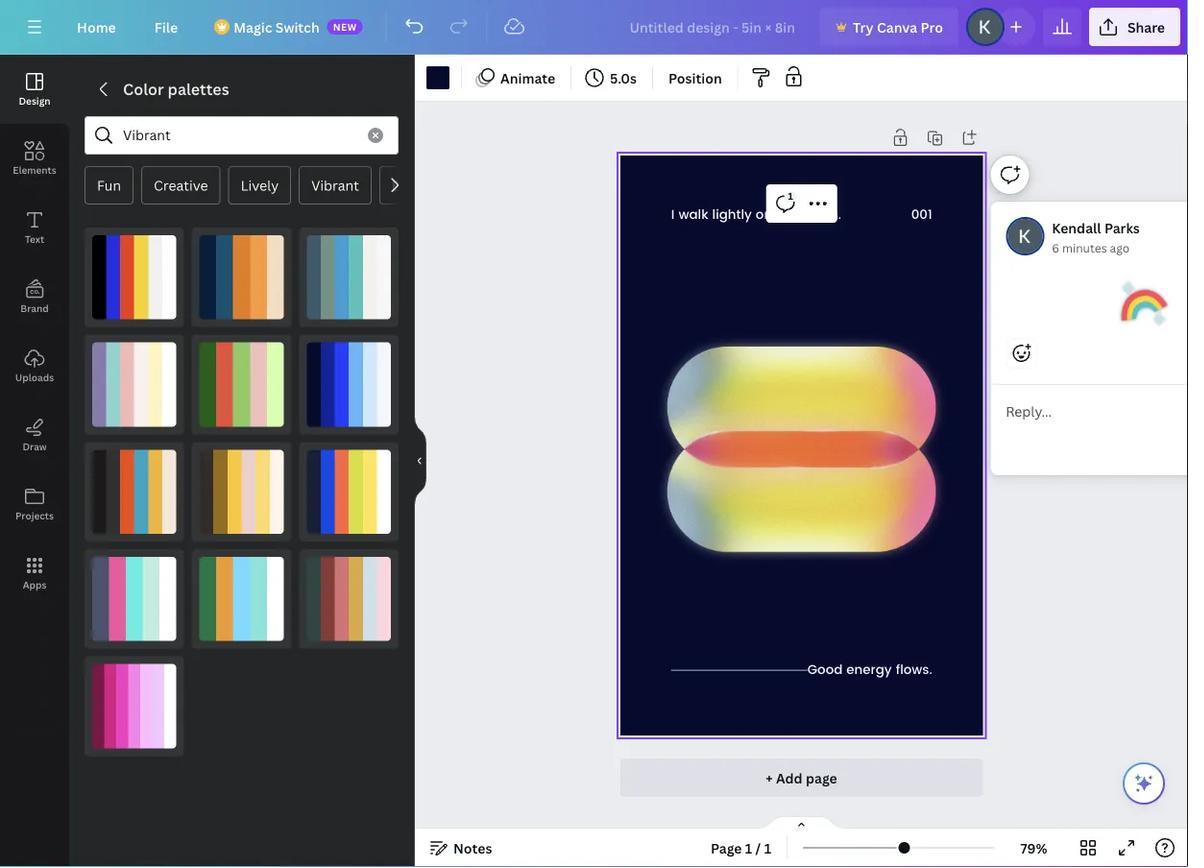 Task type: describe. For each thing, give the bounding box(es) containing it.
apply "neon noise" style image
[[307, 450, 391, 534]]

design button
[[0, 55, 69, 124]]

ago
[[1110, 240, 1130, 256]]

good energy flows.
[[807, 660, 932, 681]]

flows.
[[896, 660, 932, 681]]

apply "watermelon" style image
[[199, 343, 284, 427]]

fun
[[97, 176, 121, 195]]

bold
[[392, 176, 422, 195]]

page
[[711, 839, 742, 857]]

brand
[[20, 302, 49, 315]]

pro
[[921, 18, 943, 36]]

apply "skate park" style image
[[92, 450, 176, 534]]

try
[[853, 18, 874, 36]]

palettes
[[168, 79, 229, 99]]

creative
[[154, 176, 208, 195]]

79%
[[1021, 839, 1048, 857]]

5.0s
[[610, 69, 637, 87]]

good
[[807, 660, 843, 681]]

uploads button
[[0, 331, 69, 401]]

projects button
[[0, 470, 69, 539]]

apply "very pink" style image
[[92, 664, 176, 749]]

share button
[[1089, 8, 1181, 46]]

page
[[806, 769, 837, 787]]

apply "milk carton" style image
[[307, 235, 391, 320]]

Reply draft. Add a reply or @mention. text field
[[1006, 401, 1188, 422]]

energy
[[846, 660, 892, 681]]

Search color palettes search field
[[123, 117, 356, 154]]

apply "poolside fruit" style image
[[199, 557, 284, 641]]

vibrant button
[[299, 166, 372, 205]]

walk
[[678, 204, 708, 225]]

lively button
[[228, 166, 291, 205]]

notes button
[[423, 833, 500, 864]]

hide image
[[414, 415, 427, 507]]

elements
[[13, 163, 56, 176]]

draw
[[22, 440, 47, 453]]

fun button
[[85, 166, 134, 205]]

new
[[333, 20, 357, 33]]

add
[[776, 769, 803, 787]]

home link
[[61, 8, 131, 46]]

6
[[1052, 240, 1060, 256]]

apply "call to action" style image
[[92, 235, 176, 320]]

apply "mid-century icon" style image
[[307, 557, 391, 641]]

animate button
[[470, 62, 563, 93]]

bold button
[[379, 166, 434, 205]]

i walk lightly on this earth.
[[671, 204, 841, 225]]

on
[[756, 204, 772, 225]]

parks
[[1105, 219, 1140, 237]]

this
[[776, 204, 800, 225]]

apps button
[[0, 539, 69, 608]]

position button
[[661, 62, 730, 93]]

lively
[[241, 176, 279, 195]]

earth.
[[803, 204, 841, 225]]

file button
[[139, 8, 193, 46]]

apply "start-up culture" style image
[[307, 343, 391, 427]]

0 horizontal spatial 1
[[745, 839, 752, 857]]



Task type: locate. For each thing, give the bounding box(es) containing it.
side panel tab list
[[0, 55, 69, 608]]

draw button
[[0, 401, 69, 470]]

apply "lemon meringue" style image
[[199, 450, 284, 534]]

2 horizontal spatial 1
[[788, 190, 793, 203]]

kendall parks 6 minutes ago
[[1052, 219, 1140, 256]]

1 up the 'this'
[[788, 190, 793, 203]]

magic switch
[[234, 18, 320, 36]]

+
[[766, 769, 773, 787]]

elements button
[[0, 124, 69, 193]]

apply "mint sundae" style image
[[92, 557, 176, 641]]

notes
[[453, 839, 492, 857]]

creative button
[[141, 166, 221, 205]]

kendall
[[1052, 219, 1101, 237]]

1 button
[[770, 188, 801, 219]]

projects
[[15, 509, 54, 522]]

apply "new dawn" style image
[[199, 235, 284, 320]]

1 right /
[[764, 839, 771, 857]]

page 1 / 1
[[711, 839, 771, 857]]

1 inside 1 button
[[788, 190, 793, 203]]

magic
[[234, 18, 272, 36]]

1 horizontal spatial 1
[[764, 839, 771, 857]]

minutes
[[1062, 240, 1107, 256]]

file
[[154, 18, 178, 36]]

show pages image
[[756, 816, 848, 831]]

color palettes
[[123, 79, 229, 99]]

position
[[669, 69, 722, 87]]

expressing gratitude image
[[1121, 280, 1167, 327]]

try canva pro
[[853, 18, 943, 36]]

share
[[1128, 18, 1165, 36]]

79% button
[[1003, 833, 1065, 864]]

try canva pro button
[[820, 8, 959, 46]]

kendall parks list
[[991, 202, 1188, 537]]

#050a30 image
[[427, 66, 450, 89]]

1 left /
[[745, 839, 752, 857]]

+ add page button
[[620, 759, 983, 797]]

Design title text field
[[614, 8, 813, 46]]

#050a30 image
[[427, 66, 450, 89]]

uploads
[[15, 371, 54, 384]]

animate
[[500, 69, 555, 87]]

text button
[[0, 193, 69, 262]]

i
[[671, 204, 674, 225]]

5.0s button
[[579, 62, 645, 93]]

apps
[[23, 578, 46, 591]]

vibrant
[[311, 176, 359, 195]]

color
[[123, 79, 164, 99]]

canva
[[877, 18, 918, 36]]

/
[[756, 839, 761, 857]]

switch
[[276, 18, 320, 36]]

+ add page
[[766, 769, 837, 787]]

design
[[19, 94, 50, 107]]

text
[[25, 232, 44, 245]]

canva assistant image
[[1133, 772, 1156, 795]]

brand button
[[0, 262, 69, 331]]

home
[[77, 18, 116, 36]]

apply "pastel scarf" style image
[[92, 343, 176, 427]]

001
[[911, 204, 932, 225]]

1
[[788, 190, 793, 203], [745, 839, 752, 857], [764, 839, 771, 857]]

lightly
[[712, 204, 752, 225]]

main menu bar
[[0, 0, 1188, 55]]



Task type: vqa. For each thing, say whether or not it's contained in the screenshot.
Images
no



